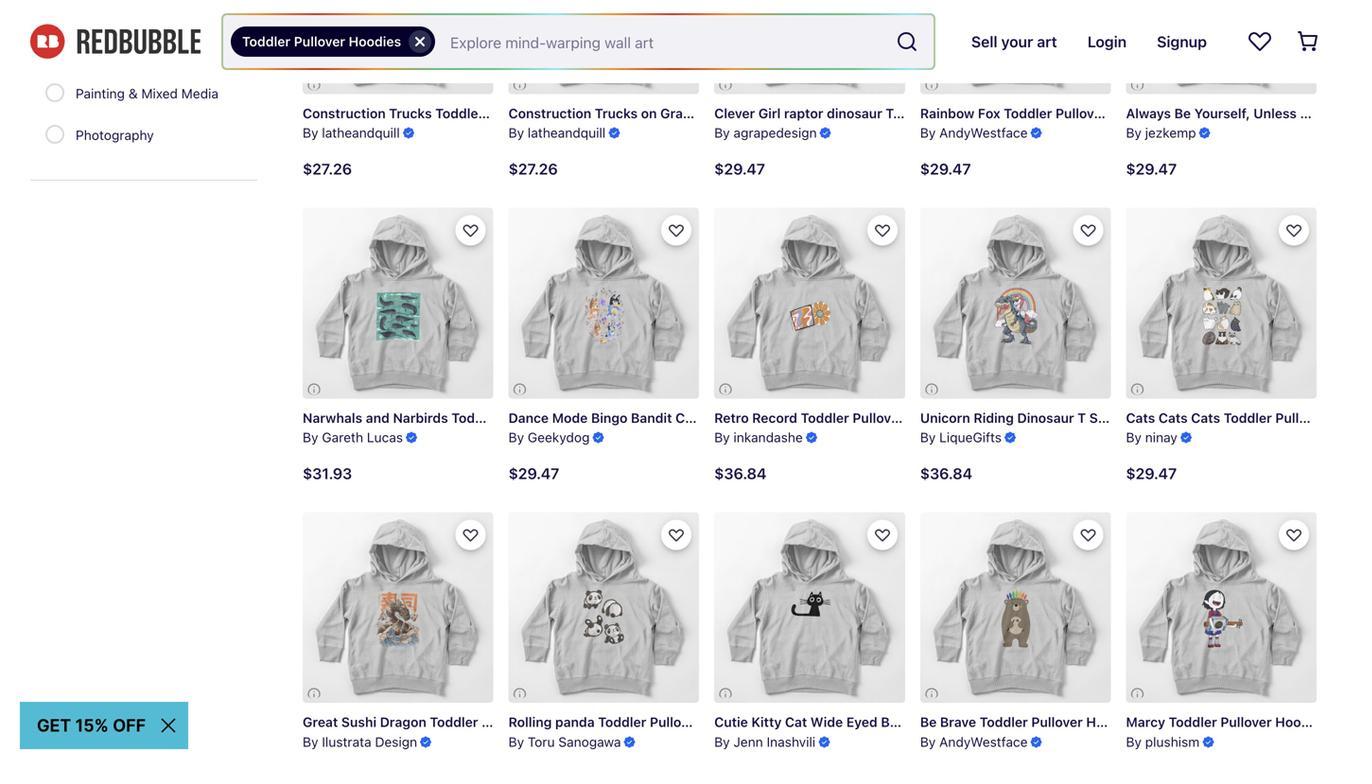 Task type: locate. For each thing, give the bounding box(es) containing it.
cutie kitty cat wide eyed black kitten toddler pullover hoodie image
[[715, 512, 905, 703]]

sushi
[[341, 715, 377, 730]]

photography
[[76, 127, 154, 143]]

marcy toddler pullover hoodie
[[1126, 715, 1321, 730]]

&
[[129, 86, 138, 101]]

great
[[303, 715, 338, 730]]

by geekydog
[[509, 430, 590, 445]]

by down great
[[303, 734, 318, 750]]

be
[[921, 715, 937, 730]]

rainbow
[[921, 105, 975, 121]]

inashvili
[[767, 734, 816, 750]]

0 vertical spatial andywestface
[[940, 125, 1028, 141]]

1 $27.26 from the left
[[303, 160, 352, 178]]

0 horizontal spatial latheandquill
[[322, 125, 400, 141]]

1 trucks from the left
[[389, 105, 432, 121]]

$29.47 down rainbow
[[921, 160, 971, 178]]

latheandquill
[[322, 125, 400, 141], [528, 125, 606, 141]]

by jenn inashvili
[[715, 734, 816, 750]]

great sushi dragon  toddler pullover hoodie
[[303, 715, 582, 730]]

jezkemp
[[1146, 125, 1197, 141]]

by latheandquill down toddler pullover hoodies field
[[509, 125, 606, 141]]

$29.47 down by ninay
[[1126, 465, 1177, 483]]

1 horizontal spatial construction
[[509, 105, 592, 121]]

by left jezkemp
[[1126, 125, 1142, 141]]

2 $27.26 from the left
[[509, 160, 558, 178]]

1 andywestface from the top
[[940, 125, 1028, 141]]

by latheandquill
[[303, 125, 400, 141], [509, 125, 606, 141]]

by latheandquill down toddler pullover hoodies button
[[303, 125, 400, 141]]

by down "toddler pullover hoodies" at the top left of page
[[303, 125, 318, 141]]

None radio
[[45, 125, 64, 144]]

on
[[641, 105, 657, 121]]

2 construction from the left
[[509, 105, 592, 121]]

hoodie
[[542, 105, 587, 121], [800, 105, 846, 121], [993, 105, 1038, 121], [1111, 105, 1156, 121], [558, 410, 604, 426], [908, 410, 953, 426], [537, 715, 582, 730], [705, 715, 750, 730], [1087, 715, 1132, 730], [1276, 715, 1321, 730]]

1 by andywestface from the top
[[921, 125, 1028, 141]]

$29.47
[[715, 160, 765, 178], [921, 160, 971, 178], [1126, 160, 1177, 178], [509, 465, 560, 483], [1126, 465, 1177, 483]]

geekydog
[[528, 430, 590, 445]]

toddler pullover hoodies button
[[231, 26, 435, 57]]

trucks for on
[[595, 105, 638, 121]]

redbubble logo image
[[30, 24, 201, 59]]

1 $36.84 from the left
[[715, 465, 767, 483]]

by toru sanogawa
[[509, 734, 621, 750]]

painting
[[76, 86, 125, 101]]

and
[[366, 410, 390, 426]]

by andywestface
[[921, 125, 1028, 141], [921, 734, 1028, 750]]

cats cats cats toddler pullover hoodie image
[[1126, 208, 1317, 399]]

latheandquill for construction trucks on gray toddler pullover hoodie
[[528, 125, 606, 141]]

1 construction from the left
[[303, 105, 386, 121]]

1 horizontal spatial trucks
[[595, 105, 638, 121]]

cats
[[1126, 410, 1156, 426], [1159, 410, 1188, 426], [1192, 410, 1221, 426]]

by for rainbow fox toddler pullover hoodie
[[921, 125, 936, 141]]

plushism
[[1146, 734, 1200, 750]]

sanogawa
[[559, 734, 621, 750]]

2 latheandquill from the left
[[528, 125, 606, 141]]

dinosaur
[[827, 105, 883, 121]]

by for great sushi dragon  toddler pullover hoodie
[[303, 734, 318, 750]]

drawing
[[76, 44, 126, 60]]

hoodies
[[349, 34, 401, 49]]

1 cats from the left
[[1126, 410, 1156, 426]]

by down narwhals
[[303, 430, 318, 445]]

2 trucks from the left
[[595, 105, 638, 121]]

rolling panda toddler pullover hoodie
[[509, 715, 750, 730]]

gray
[[661, 105, 691, 121]]

by andywestface for brave
[[921, 734, 1028, 750]]

0 horizontal spatial construction
[[303, 105, 386, 121]]

1 horizontal spatial $36.84
[[921, 465, 973, 483]]

narbirds
[[393, 410, 448, 426]]

1 horizontal spatial latheandquill
[[528, 125, 606, 141]]

by down marcy
[[1126, 734, 1142, 750]]

toddler
[[242, 34, 291, 49], [435, 105, 484, 121], [694, 105, 742, 121], [886, 105, 934, 121], [1004, 105, 1053, 121], [452, 410, 500, 426], [801, 410, 849, 426], [1224, 410, 1273, 426], [430, 715, 478, 730], [598, 715, 647, 730], [980, 715, 1028, 730], [1169, 715, 1218, 730]]

$29.47 down the by agrapedesign
[[715, 160, 765, 178]]

narwhals
[[303, 410, 363, 426]]

raptor
[[784, 105, 824, 121]]

0 vertical spatial by andywestface
[[921, 125, 1028, 141]]

1 horizontal spatial $27.26
[[509, 160, 558, 178]]

construction
[[303, 105, 386, 121], [509, 105, 592, 121]]

construction down toddler pullover hoodies field
[[509, 105, 592, 121]]

girl
[[759, 105, 781, 121]]

trucks
[[389, 105, 432, 121], [595, 105, 638, 121]]

by down rolling
[[509, 734, 524, 750]]

trucks left the on
[[595, 105, 638, 121]]

toddler inside button
[[242, 34, 291, 49]]

by andywestface down fox
[[921, 125, 1028, 141]]

none radio inside the artwork medium option group
[[45, 125, 64, 144]]

2 horizontal spatial cats
[[1192, 410, 1221, 426]]

1 horizontal spatial cats
[[1159, 410, 1188, 426]]

$36.84 for liquegifts
[[921, 465, 973, 483]]

by ilustrata design
[[303, 734, 417, 750]]

liquegifts
[[940, 430, 1002, 445]]

0 horizontal spatial $36.84
[[715, 465, 767, 483]]

$36.84 down by inkandashe
[[715, 465, 767, 483]]

1 horizontal spatial by latheandquill
[[509, 125, 606, 141]]

by down construction trucks  toddler pullover hoodie on the left of the page
[[509, 125, 524, 141]]

1 by latheandquill from the left
[[303, 125, 400, 141]]

andywestface
[[940, 125, 1028, 141], [940, 734, 1028, 750]]

latheandquill down construction trucks  toddler pullover hoodie on the left of the page
[[322, 125, 400, 141]]

2 by andywestface from the top
[[921, 734, 1028, 750]]

jenn
[[734, 734, 763, 750]]

great sushi dragon  toddler pullover hoodie image
[[303, 512, 494, 703]]

andywestface down brave
[[940, 734, 1028, 750]]

by jenn inashvili link
[[715, 512, 905, 769]]

andywestface down fox
[[940, 125, 1028, 141]]

by down retro at the bottom
[[715, 430, 730, 445]]

by
[[303, 125, 318, 141], [509, 125, 524, 141], [715, 125, 730, 141], [921, 125, 936, 141], [1126, 125, 1142, 141], [303, 430, 318, 445], [509, 430, 524, 445], [715, 430, 730, 445], [921, 430, 936, 445], [1126, 430, 1142, 445], [303, 734, 318, 750], [509, 734, 524, 750], [715, 734, 730, 750], [921, 734, 936, 750], [1126, 734, 1142, 750]]

3 cats from the left
[[1192, 410, 1221, 426]]

0 horizontal spatial by latheandquill
[[303, 125, 400, 141]]

by down be
[[921, 734, 936, 750]]

$36.84
[[715, 465, 767, 483], [921, 465, 973, 483]]

0 horizontal spatial cats
[[1126, 410, 1156, 426]]

$29.47 down by jezkemp
[[1126, 160, 1177, 178]]

by latheandquill for construction trucks  toddler pullover hoodie
[[303, 125, 400, 141]]

dragon
[[380, 715, 427, 730]]

2 by latheandquill from the left
[[509, 125, 606, 141]]

rolling panda toddler pullover hoodie image
[[509, 512, 699, 703]]

by down rainbow
[[921, 125, 936, 141]]

construction down toddler pullover hoodies button
[[303, 105, 386, 121]]

painting & mixed media
[[76, 86, 219, 101]]

latheandquill down toddler pullover hoodies field
[[528, 125, 606, 141]]

ilustrata
[[322, 734, 372, 750]]

by left geekydog
[[509, 430, 524, 445]]

1 vertical spatial by andywestface
[[921, 734, 1028, 750]]

be brave toddler pullover hoodie
[[921, 715, 1132, 730]]

by jezkemp
[[1126, 125, 1197, 141]]

by andywestface down brave
[[921, 734, 1028, 750]]

$29.47 for ninay
[[1126, 465, 1177, 483]]

None radio
[[45, 83, 64, 102]]

pullover
[[294, 34, 345, 49], [487, 105, 539, 121], [746, 105, 797, 121], [938, 105, 989, 121], [1056, 105, 1107, 121], [503, 410, 555, 426], [853, 410, 904, 426], [1276, 410, 1327, 426], [482, 715, 533, 730], [650, 715, 701, 730], [1032, 715, 1083, 730], [1221, 715, 1272, 730]]

trucks down hoodies
[[389, 105, 432, 121]]

by left ninay
[[1126, 430, 1142, 445]]

by left jenn
[[715, 734, 730, 750]]

pullover inside button
[[294, 34, 345, 49]]

$36.84 down by liquegifts at the right bottom of page
[[921, 465, 973, 483]]

$27.26
[[303, 160, 352, 178], [509, 160, 558, 178]]

0 horizontal spatial trucks
[[389, 105, 432, 121]]

record
[[753, 410, 798, 426]]

2 $36.84 from the left
[[921, 465, 973, 483]]

$29.47 down by geekydog
[[509, 465, 560, 483]]

0 horizontal spatial $27.26
[[303, 160, 352, 178]]

by down clever
[[715, 125, 730, 141]]

1 vertical spatial andywestface
[[940, 734, 1028, 750]]

1 latheandquill from the left
[[322, 125, 400, 141]]

2 andywestface from the top
[[940, 734, 1028, 750]]

$31.93
[[303, 465, 352, 483]]



Task type: describe. For each thing, give the bounding box(es) containing it.
$27.26 for construction trucks on gray toddler pullover hoodie
[[509, 160, 558, 178]]

dance mode bingo bandit chilli heeler toddler pullover hoodie image
[[509, 208, 699, 399]]

by for be brave toddler pullover hoodie
[[921, 734, 936, 750]]

by liquegifts
[[921, 430, 1002, 445]]

2 cats from the left
[[1159, 410, 1188, 426]]

mixed
[[141, 86, 178, 101]]

by for construction trucks on gray toddler pullover hoodie
[[509, 125, 524, 141]]

Search term search field
[[435, 15, 888, 68]]

unicorn riding dinosaur t shirt t-rex funny unicorns party rainbow squad gifts for kids boys girls toddler pullover hoodie image
[[921, 208, 1111, 399]]

by for clever girl raptor dinosaur toddler pullover hoodie
[[715, 125, 730, 141]]

by for narwhals and narbirds toddler pullover hoodie
[[303, 430, 318, 445]]

clever girl raptor dinosaur toddler pullover hoodie
[[715, 105, 1038, 121]]

toru
[[528, 734, 555, 750]]

clever
[[715, 105, 755, 121]]

retro record toddler pullover hoodie
[[715, 410, 953, 426]]

fox
[[978, 105, 1001, 121]]

none radio inside the artwork medium option group
[[45, 83, 64, 102]]

construction for construction trucks on gray toddler pullover hoodie
[[509, 105, 592, 121]]

construction trucks  toddler pullover hoodie
[[303, 105, 587, 121]]

by for retro record toddler pullover hoodie
[[715, 430, 730, 445]]

media
[[181, 86, 219, 101]]

rolling
[[509, 715, 552, 730]]

retro
[[715, 410, 749, 426]]

cats cats cats toddler pullover hood
[[1126, 410, 1363, 426]]

$29.47 for andywestface
[[921, 160, 971, 178]]

toddler pullover hoodies
[[242, 34, 401, 49]]

narwhals and narbirds toddler pullover hoodie image
[[303, 208, 494, 399]]

inkandashe
[[734, 430, 803, 445]]

marcy
[[1126, 715, 1166, 730]]

retro record toddler pullover hoodie image
[[715, 208, 905, 399]]

by andywestface for fox
[[921, 125, 1028, 141]]

construction trucks on gray toddler pullover hoodie
[[509, 105, 846, 121]]

be brave toddler pullover hoodie image
[[921, 512, 1111, 703]]

hood
[[1331, 410, 1363, 426]]

latheandquill for construction trucks  toddler pullover hoodie
[[322, 125, 400, 141]]

rainbow fox toddler pullover hoodie
[[921, 105, 1156, 121]]

Toddler Pullover Hoodies field
[[223, 15, 934, 68]]

by latheandquill for construction trucks on gray toddler pullover hoodie
[[509, 125, 606, 141]]

design
[[375, 734, 417, 750]]

lucas
[[367, 430, 403, 445]]

andywestface for fox
[[940, 125, 1028, 141]]

construction for construction trucks  toddler pullover hoodie
[[303, 105, 386, 121]]

by for construction trucks  toddler pullover hoodie
[[303, 125, 318, 141]]

by for rolling panda toddler pullover hoodie
[[509, 734, 524, 750]]

trucks for toddler
[[389, 105, 432, 121]]

by ninay
[[1126, 430, 1178, 445]]

$29.47 for geekydog
[[509, 465, 560, 483]]

$27.26 for construction trucks  toddler pullover hoodie
[[303, 160, 352, 178]]

agrapedesign
[[734, 125, 817, 141]]

narwhals and narbirds toddler pullover hoodie
[[303, 410, 604, 426]]

artwork medium option group
[[45, 0, 230, 157]]

$36.84 for inkandashe
[[715, 465, 767, 483]]

by for cats cats cats toddler pullover hood
[[1126, 430, 1142, 445]]

panda
[[555, 715, 595, 730]]

by for marcy toddler pullover hoodie
[[1126, 734, 1142, 750]]

brave
[[940, 715, 977, 730]]

by inkandashe
[[715, 430, 803, 445]]

andywestface for brave
[[940, 734, 1028, 750]]

gareth
[[322, 430, 363, 445]]

by plushism
[[1126, 734, 1200, 750]]

by agrapedesign
[[715, 125, 817, 141]]

marcy toddler pullover hoodie image
[[1126, 512, 1317, 703]]

by gareth lucas
[[303, 430, 403, 445]]

$29.47 for jezkemp
[[1126, 160, 1177, 178]]

ninay
[[1146, 430, 1178, 445]]

$29.47 for agrapedesign
[[715, 160, 765, 178]]

by left liquegifts
[[921, 430, 936, 445]]



Task type: vqa. For each thing, say whether or not it's contained in the screenshot.


